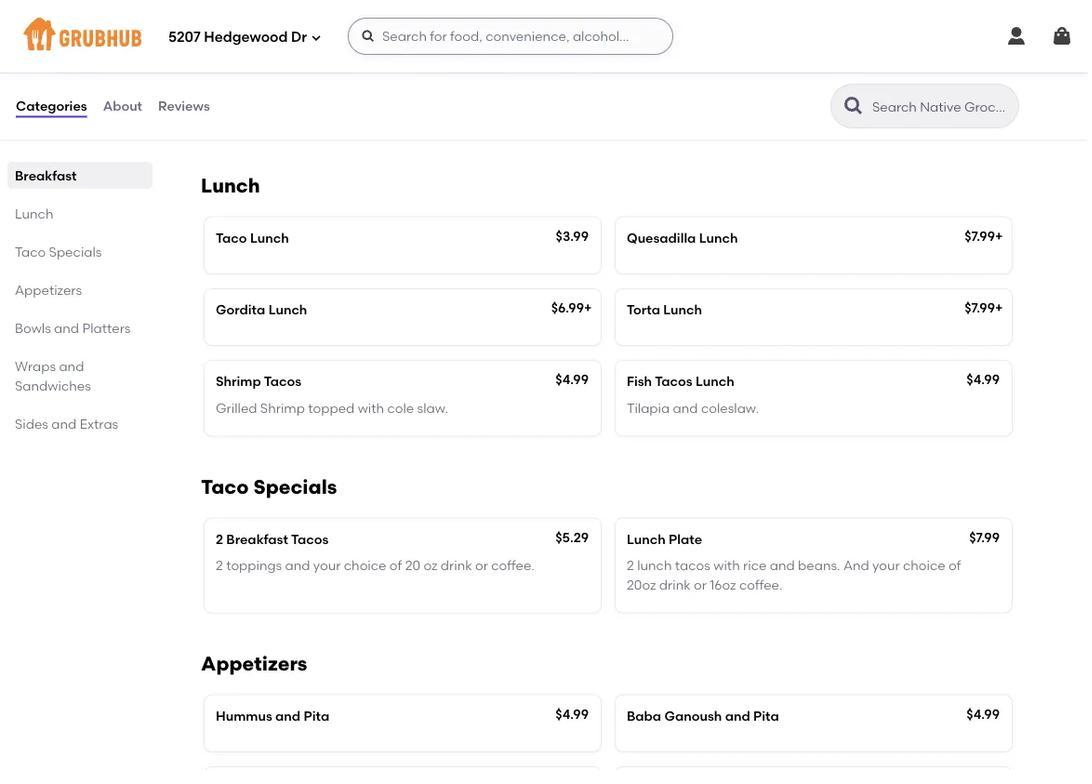 Task type: describe. For each thing, give the bounding box(es) containing it.
breakfast tab
[[15, 166, 145, 185]]

gordita
[[216, 302, 265, 318]]

with left cole
[[358, 400, 384, 416]]

about
[[103, 98, 142, 114]]

fish tacos lunch
[[627, 374, 735, 389]]

tomato
[[823, 80, 870, 95]]

tacos up 2 toppings and your choice of 20 oz drink or coffee.
[[291, 531, 329, 547]]

choice for choice of 2 toppings served with hasbrowns, toast, your choice of bacon or sausage
[[216, 98, 258, 114]]

dr
[[291, 29, 307, 46]]

taco inside tab
[[15, 244, 46, 260]]

5207
[[168, 29, 201, 46]]

quesadilla
[[627, 230, 696, 246]]

bowls
[[15, 320, 51, 336]]

shrimp tacos
[[216, 374, 302, 389]]

with inside 2 slow cooked eggs over top a tomato based sauce with peppers and mediterranean spices.
[[957, 80, 984, 95]]

$3.99
[[556, 228, 589, 244]]

0 horizontal spatial svg image
[[311, 32, 322, 43]]

and right ganoush
[[725, 708, 750, 724]]

1 horizontal spatial svg image
[[1051, 25, 1074, 47]]

served
[[349, 80, 391, 95]]

0 vertical spatial $7.99 +
[[554, 51, 592, 67]]

hummus
[[216, 708, 272, 724]]

main navigation navigation
[[0, 0, 1088, 73]]

top
[[787, 80, 808, 95]]

choice
[[216, 80, 261, 95]]

hummus and pita
[[216, 708, 330, 724]]

specials inside taco specials tab
[[49, 244, 102, 260]]

your for choice of 2 toppings served with hasbrowns, toast, your choice of bacon or sausage
[[541, 80, 568, 95]]

with inside 2 lunch tacos with rice and beans. and your choice of 20oz drink or 16oz coffee.
[[714, 558, 740, 574]]

and inside 'tab'
[[51, 416, 77, 432]]

20oz
[[627, 577, 656, 592]]

scramble
[[340, 53, 401, 69]]

appetizers tab
[[15, 280, 145, 300]]

20
[[405, 558, 421, 574]]

tacos for fish
[[655, 374, 693, 389]]

shakshuka
[[627, 53, 696, 69]]

spices.
[[808, 98, 851, 114]]

lunch right quesadilla
[[699, 230, 738, 246]]

choice for 2 lunch tacos with rice and beans. and your choice of 20oz drink or 16oz coffee.
[[903, 558, 946, 574]]

gordita lunch
[[216, 302, 307, 318]]

reviews
[[158, 98, 210, 114]]

search icon image
[[843, 95, 865, 117]]

3
[[216, 53, 224, 69]]

toast,
[[500, 80, 538, 95]]

lunch right gordita
[[269, 302, 307, 318]]

lunch right torta
[[664, 302, 702, 318]]

and down 2 breakfast tacos
[[285, 558, 310, 574]]

lunch tab
[[15, 204, 145, 223]]

and right omelet
[[311, 53, 336, 69]]

2 breakfast tacos
[[216, 531, 329, 547]]

sides and extras
[[15, 416, 118, 432]]

taco up gordita
[[216, 230, 247, 246]]

and inside tab
[[54, 320, 79, 336]]

breakfast inside tab
[[15, 167, 77, 183]]

categories button
[[15, 73, 88, 140]]

quesadilla lunch
[[627, 230, 738, 246]]

choice of 2 toppings served with hasbrowns, toast, your choice of bacon or sausage
[[216, 80, 568, 114]]

eggs
[[227, 53, 258, 69]]

0 vertical spatial coffee.
[[491, 558, 535, 574]]

$7.99 + for quesadilla lunch
[[965, 228, 1003, 244]]

slow
[[637, 80, 667, 95]]

2 for 2 breakfast tacos
[[216, 558, 223, 574]]

drink inside 2 lunch tacos with rice and beans. and your choice of 20oz drink or 16oz coffee.
[[659, 577, 691, 592]]

oz
[[424, 558, 438, 574]]

2 pita from the left
[[754, 708, 779, 724]]

tilapia and coleslaw.
[[627, 400, 759, 416]]

1 pita from the left
[[304, 708, 330, 724]]

tacos for shrimp
[[264, 374, 302, 389]]

beans.
[[798, 558, 841, 574]]

hedgewood
[[204, 29, 288, 46]]

and down the 'fish tacos lunch'
[[673, 400, 698, 416]]

lunch
[[637, 558, 672, 574]]

3 eggs omelet and scramble
[[216, 53, 401, 69]]

and inside 2 lunch tacos with rice and beans. and your choice of 20oz drink or 16oz coffee.
[[770, 558, 795, 574]]

2 lunch tacos with rice and beans. and your choice of 20oz drink or 16oz coffee.
[[627, 558, 961, 592]]

rice
[[743, 558, 767, 574]]

over
[[757, 80, 784, 95]]

1 horizontal spatial svg image
[[1006, 25, 1028, 47]]

sandwiches
[[15, 378, 91, 394]]

about button
[[102, 73, 143, 140]]

5207 hedgewood dr
[[168, 29, 307, 46]]



Task type: locate. For each thing, give the bounding box(es) containing it.
cooked
[[670, 80, 719, 95]]

Search Native Grocery search field
[[871, 98, 1013, 115]]

0 vertical spatial drink
[[441, 558, 472, 574]]

bowls and platters
[[15, 320, 131, 336]]

or right oz
[[475, 558, 488, 574]]

baba ganoush and pita
[[627, 708, 779, 724]]

coffee. right oz
[[491, 558, 535, 574]]

$6.99 up search native grocery 'search box' on the top right
[[967, 51, 1000, 67]]

0 vertical spatial toppings
[[290, 80, 346, 95]]

lunch up taco lunch
[[201, 174, 260, 197]]

and down cooked
[[682, 98, 708, 114]]

0 horizontal spatial specials
[[49, 244, 102, 260]]

or inside choice of 2 toppings served with hasbrowns, toast, your choice of bacon or sausage
[[321, 98, 334, 114]]

+ for torta lunch
[[995, 300, 1003, 316]]

with inside choice of 2 toppings served with hasbrowns, toast, your choice of bacon or sausage
[[394, 80, 421, 95]]

sauce
[[916, 80, 954, 95]]

extras
[[80, 416, 118, 432]]

your right and
[[873, 558, 900, 574]]

categories
[[16, 98, 87, 114]]

svg image
[[1006, 25, 1028, 47], [311, 32, 322, 43]]

$6.99 for $6.99 +
[[551, 300, 584, 316]]

0 horizontal spatial appetizers
[[15, 282, 82, 298]]

cole
[[387, 400, 414, 416]]

your inside 2 lunch tacos with rice and beans. and your choice of 20oz drink or 16oz coffee.
[[873, 558, 900, 574]]

2 inside 2 slow cooked eggs over top a tomato based sauce with peppers and mediterranean spices.
[[627, 80, 634, 95]]

choice inside choice of 2 toppings served with hasbrowns, toast, your choice of bacon or sausage
[[216, 98, 258, 114]]

0 vertical spatial shrimp
[[216, 374, 261, 389]]

lunch up the coleslaw.
[[696, 374, 735, 389]]

wraps
[[15, 358, 56, 374]]

topped
[[308, 400, 355, 416]]

grilled
[[216, 400, 257, 416]]

appetizers inside tab
[[15, 282, 82, 298]]

1 vertical spatial specials
[[254, 475, 337, 499]]

pita right hummus
[[304, 708, 330, 724]]

torta lunch
[[627, 302, 702, 318]]

0 horizontal spatial pita
[[304, 708, 330, 724]]

grilled shrimp topped with cole slaw.
[[216, 400, 448, 416]]

wraps and sandwiches tab
[[15, 356, 145, 395]]

taco specials up appetizers tab
[[15, 244, 102, 260]]

taco
[[216, 230, 247, 246], [15, 244, 46, 260], [201, 475, 249, 499]]

1 vertical spatial drink
[[659, 577, 691, 592]]

0 horizontal spatial toppings
[[226, 558, 282, 574]]

breakfast
[[15, 167, 77, 183], [226, 531, 288, 547]]

and right rice
[[770, 558, 795, 574]]

0 horizontal spatial or
[[321, 98, 334, 114]]

lunch inside tab
[[15, 206, 53, 221]]

drink right oz
[[441, 558, 472, 574]]

wraps and sandwiches
[[15, 358, 91, 394]]

lunch up gordita lunch
[[250, 230, 289, 246]]

2 inside 2 lunch tacos with rice and beans. and your choice of 20oz drink or 16oz coffee.
[[627, 558, 634, 574]]

1 horizontal spatial or
[[475, 558, 488, 574]]

taco specials up 2 breakfast tacos
[[201, 475, 337, 499]]

taco lunch
[[216, 230, 289, 246]]

0 horizontal spatial $6.99
[[551, 300, 584, 316]]

tacos up grilled shrimp topped with cole slaw.
[[264, 374, 302, 389]]

1 vertical spatial or
[[475, 558, 488, 574]]

your down 2 breakfast tacos
[[313, 558, 341, 574]]

+
[[584, 51, 592, 67], [995, 228, 1003, 244], [584, 300, 592, 316], [995, 300, 1003, 316]]

2
[[280, 80, 287, 95], [627, 80, 634, 95], [216, 531, 223, 547], [216, 558, 223, 574], [627, 558, 634, 574]]

choice down choice
[[216, 98, 258, 114]]

1 vertical spatial $6.99
[[551, 300, 584, 316]]

16oz
[[710, 577, 736, 592]]

omelet
[[261, 53, 308, 69]]

sides
[[15, 416, 48, 432]]

taco specials inside taco specials tab
[[15, 244, 102, 260]]

1 horizontal spatial taco specials
[[201, 475, 337, 499]]

of inside 2 lunch tacos with rice and beans. and your choice of 20oz drink or 16oz coffee.
[[949, 558, 961, 574]]

baba
[[627, 708, 662, 724]]

and
[[844, 558, 870, 574]]

drink down the tacos
[[659, 577, 691, 592]]

2 horizontal spatial your
[[873, 558, 900, 574]]

specials up 2 breakfast tacos
[[254, 475, 337, 499]]

0 horizontal spatial svg image
[[361, 29, 376, 44]]

0 vertical spatial $6.99
[[967, 51, 1000, 67]]

your inside choice of 2 toppings served with hasbrowns, toast, your choice of bacon or sausage
[[541, 80, 568, 95]]

appetizers up bowls
[[15, 282, 82, 298]]

with up 16oz on the bottom of the page
[[714, 558, 740, 574]]

tacos up tilapia and coleslaw.
[[655, 374, 693, 389]]

eggs
[[723, 80, 753, 95]]

bacon
[[277, 98, 318, 114]]

1 horizontal spatial appetizers
[[201, 652, 307, 675]]

with up search native grocery 'search box' on the top right
[[957, 80, 984, 95]]

1 horizontal spatial breakfast
[[226, 531, 288, 547]]

coffee. down rice
[[739, 577, 783, 592]]

your right toast,
[[541, 80, 568, 95]]

pita
[[304, 708, 330, 724], [754, 708, 779, 724]]

taco specials
[[15, 244, 102, 260], [201, 475, 337, 499]]

lunch up the lunch at the right bottom
[[627, 531, 666, 547]]

2 for lunch plate
[[627, 558, 634, 574]]

your
[[541, 80, 568, 95], [313, 558, 341, 574], [873, 558, 900, 574]]

taco up 2 breakfast tacos
[[201, 475, 249, 499]]

2 slow cooked eggs over top a tomato based sauce with peppers and mediterranean spices.
[[627, 80, 984, 114]]

specials up appetizers tab
[[49, 244, 102, 260]]

2 horizontal spatial choice
[[903, 558, 946, 574]]

coleslaw.
[[701, 400, 759, 416]]

with right served
[[394, 80, 421, 95]]

shrimp up grilled
[[216, 374, 261, 389]]

1 horizontal spatial coffee.
[[739, 577, 783, 592]]

toppings inside choice of 2 toppings served with hasbrowns, toast, your choice of bacon or sausage
[[290, 80, 346, 95]]

and
[[311, 53, 336, 69], [682, 98, 708, 114], [54, 320, 79, 336], [59, 358, 84, 374], [673, 400, 698, 416], [51, 416, 77, 432], [285, 558, 310, 574], [770, 558, 795, 574], [275, 708, 301, 724], [725, 708, 750, 724]]

1 vertical spatial shrimp
[[260, 400, 305, 416]]

1 horizontal spatial toppings
[[290, 80, 346, 95]]

toppings
[[290, 80, 346, 95], [226, 558, 282, 574]]

torta
[[627, 302, 660, 318]]

$5.29
[[556, 530, 589, 545]]

choice
[[216, 98, 258, 114], [344, 558, 387, 574], [903, 558, 946, 574]]

tilapia
[[627, 400, 670, 416]]

2 inside choice of 2 toppings served with hasbrowns, toast, your choice of bacon or sausage
[[280, 80, 287, 95]]

drink
[[441, 558, 472, 574], [659, 577, 691, 592]]

2 toppings and your choice of 20 oz drink or coffee.
[[216, 558, 535, 574]]

0 vertical spatial specials
[[49, 244, 102, 260]]

coffee. inside 2 lunch tacos with rice and beans. and your choice of 20oz drink or 16oz coffee.
[[739, 577, 783, 592]]

lunch
[[201, 174, 260, 197], [15, 206, 53, 221], [250, 230, 289, 246], [699, 230, 738, 246], [269, 302, 307, 318], [664, 302, 702, 318], [696, 374, 735, 389], [627, 531, 666, 547]]

shrimp
[[216, 374, 261, 389], [260, 400, 305, 416]]

0 vertical spatial or
[[321, 98, 334, 114]]

ganoush
[[665, 708, 722, 724]]

0 vertical spatial taco specials
[[15, 244, 102, 260]]

choice right and
[[903, 558, 946, 574]]

platters
[[82, 320, 131, 336]]

0 horizontal spatial drink
[[441, 558, 472, 574]]

1 horizontal spatial $6.99
[[967, 51, 1000, 67]]

slaw.
[[417, 400, 448, 416]]

shrimp down shrimp tacos
[[260, 400, 305, 416]]

hasbrowns,
[[424, 80, 497, 95]]

and right bowls
[[54, 320, 79, 336]]

lunch plate
[[627, 531, 702, 547]]

0 horizontal spatial breakfast
[[15, 167, 77, 183]]

or right bacon
[[321, 98, 334, 114]]

0 horizontal spatial choice
[[216, 98, 258, 114]]

bowls and platters tab
[[15, 318, 145, 338]]

+ for gordita lunch
[[584, 300, 592, 316]]

2 vertical spatial or
[[694, 577, 707, 592]]

toppings down 2 breakfast tacos
[[226, 558, 282, 574]]

1 vertical spatial taco specials
[[201, 475, 337, 499]]

and right hummus
[[275, 708, 301, 724]]

your for 2 lunch tacos with rice and beans. and your choice of 20oz drink or 16oz coffee.
[[873, 558, 900, 574]]

0 horizontal spatial taco specials
[[15, 244, 102, 260]]

taco specials tab
[[15, 242, 145, 261]]

1 vertical spatial appetizers
[[201, 652, 307, 675]]

$6.99 for $6.99
[[967, 51, 1000, 67]]

taco up appetizers tab
[[15, 244, 46, 260]]

fish
[[627, 374, 652, 389]]

pita right ganoush
[[754, 708, 779, 724]]

0 horizontal spatial coffee.
[[491, 558, 535, 574]]

or down the tacos
[[694, 577, 707, 592]]

reviews button
[[157, 73, 211, 140]]

$6.99
[[967, 51, 1000, 67], [551, 300, 584, 316]]

2 horizontal spatial or
[[694, 577, 707, 592]]

1 horizontal spatial choice
[[344, 558, 387, 574]]

sausage
[[337, 98, 391, 114]]

tacos
[[264, 374, 302, 389], [655, 374, 693, 389], [291, 531, 329, 547]]

and up sandwiches
[[59, 358, 84, 374]]

2 for shakshuka
[[627, 80, 634, 95]]

1 horizontal spatial your
[[541, 80, 568, 95]]

0 vertical spatial breakfast
[[15, 167, 77, 183]]

tacos
[[675, 558, 711, 574]]

specials
[[49, 244, 102, 260], [254, 475, 337, 499]]

and right sides
[[51, 416, 77, 432]]

Search for food, convenience, alcohol... search field
[[348, 18, 674, 55]]

$7.99
[[554, 51, 584, 67], [965, 228, 995, 244], [965, 300, 995, 316], [970, 530, 1000, 545]]

1 vertical spatial coffee.
[[739, 577, 783, 592]]

1 vertical spatial toppings
[[226, 558, 282, 574]]

$7.99 + for torta lunch
[[965, 300, 1003, 316]]

and inside wraps and sandwiches
[[59, 358, 84, 374]]

1 vertical spatial $7.99 +
[[965, 228, 1003, 244]]

0 horizontal spatial your
[[313, 558, 341, 574]]

$4.99
[[556, 372, 589, 388], [967, 372, 1000, 388], [556, 706, 589, 722], [967, 706, 1000, 722]]

or inside 2 lunch tacos with rice and beans. and your choice of 20oz drink or 16oz coffee.
[[694, 577, 707, 592]]

1 horizontal spatial drink
[[659, 577, 691, 592]]

0 vertical spatial appetizers
[[15, 282, 82, 298]]

lunch up taco specials tab
[[15, 206, 53, 221]]

1 horizontal spatial specials
[[254, 475, 337, 499]]

a
[[812, 80, 820, 95]]

appetizers up hummus
[[201, 652, 307, 675]]

$6.99 +
[[551, 300, 592, 316]]

toppings up bacon
[[290, 80, 346, 95]]

plate
[[669, 531, 702, 547]]

svg image
[[1051, 25, 1074, 47], [361, 29, 376, 44]]

choice left 20
[[344, 558, 387, 574]]

peppers
[[627, 98, 679, 114]]

$6.99 down $3.99
[[551, 300, 584, 316]]

of
[[264, 80, 277, 95], [262, 98, 274, 114], [390, 558, 402, 574], [949, 558, 961, 574]]

sides and extras tab
[[15, 414, 145, 434]]

with
[[394, 80, 421, 95], [957, 80, 984, 95], [358, 400, 384, 416], [714, 558, 740, 574]]

based
[[873, 80, 913, 95]]

1 horizontal spatial pita
[[754, 708, 779, 724]]

+ for quesadilla lunch
[[995, 228, 1003, 244]]

1 vertical spatial breakfast
[[226, 531, 288, 547]]

mediterranean
[[711, 98, 805, 114]]

2 vertical spatial $7.99 +
[[965, 300, 1003, 316]]

choice inside 2 lunch tacos with rice and beans. and your choice of 20oz drink or 16oz coffee.
[[903, 558, 946, 574]]

$7.99 +
[[554, 51, 592, 67], [965, 228, 1003, 244], [965, 300, 1003, 316]]

and inside 2 slow cooked eggs over top a tomato based sauce with peppers and mediterranean spices.
[[682, 98, 708, 114]]

or
[[321, 98, 334, 114], [475, 558, 488, 574], [694, 577, 707, 592]]



Task type: vqa. For each thing, say whether or not it's contained in the screenshot.
Correct
no



